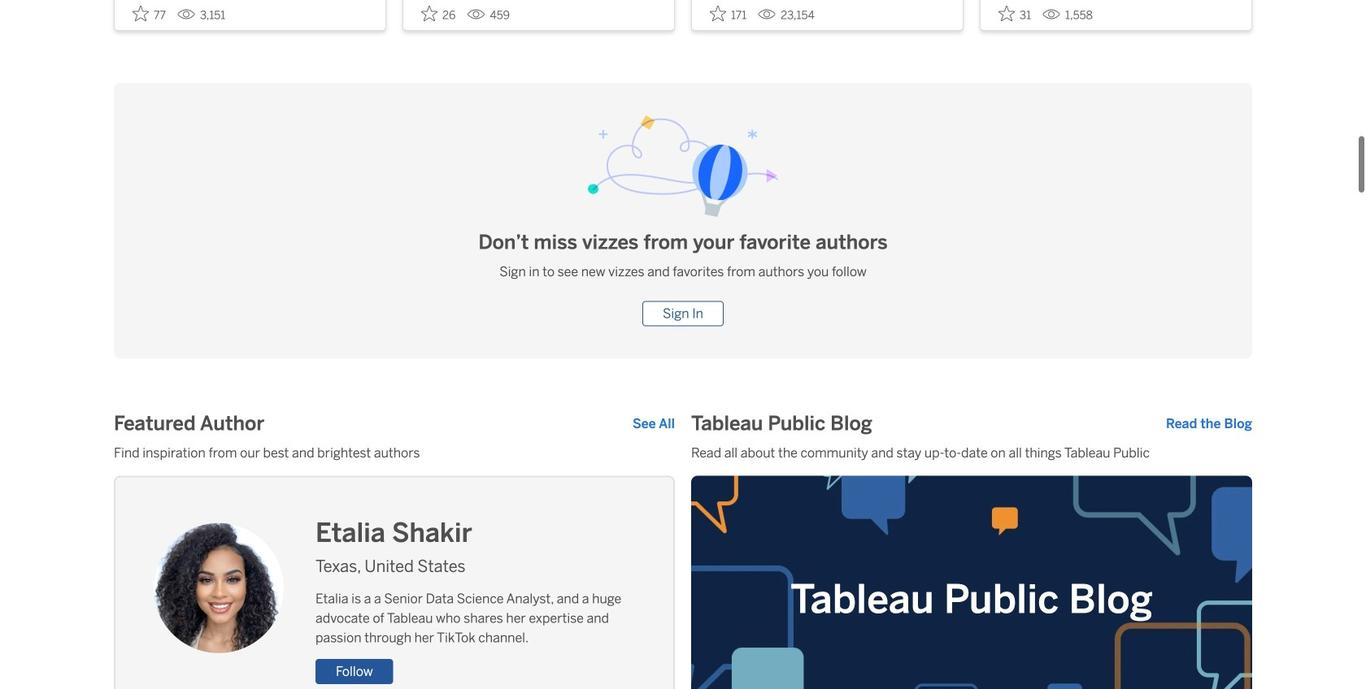 Task type: locate. For each thing, give the bounding box(es) containing it.
Add Favorite button
[[128, 0, 171, 27], [416, 0, 461, 27], [705, 0, 752, 27], [994, 0, 1036, 27]]

featured author: etalia.shakir image
[[154, 523, 284, 654]]

0 horizontal spatial add favorite image
[[133, 5, 149, 21]]

1 horizontal spatial add favorite image
[[710, 5, 726, 21]]

0 horizontal spatial add favorite image
[[421, 5, 438, 21]]

read all about the community and stay up-to-date on all things tableau public element
[[691, 444, 1252, 463]]

see all featured authors element
[[633, 414, 675, 434]]

add favorite image for third add favorite button from the left
[[710, 5, 726, 21]]

add favorite image for 1st add favorite button from left
[[133, 5, 149, 21]]

4 add favorite button from the left
[[994, 0, 1036, 27]]

3 add favorite button from the left
[[705, 0, 752, 27]]

find inspiration from our best and brightest authors element
[[114, 444, 675, 463]]

2 add favorite image from the left
[[710, 5, 726, 21]]

1 add favorite image from the left
[[133, 5, 149, 21]]

add favorite image
[[421, 5, 438, 21], [999, 5, 1015, 21]]

2 add favorite image from the left
[[999, 5, 1015, 21]]

1 horizontal spatial add favorite image
[[999, 5, 1015, 21]]

add favorite image for 1st add favorite button from the right
[[999, 5, 1015, 21]]

1 add favorite button from the left
[[128, 0, 171, 27]]

1 add favorite image from the left
[[421, 5, 438, 21]]

add favorite image
[[133, 5, 149, 21], [710, 5, 726, 21]]



Task type: describe. For each thing, give the bounding box(es) containing it.
2 add favorite button from the left
[[416, 0, 461, 27]]

add favorite image for 3rd add favorite button from right
[[421, 5, 438, 21]]

tableau public blog heading
[[691, 411, 873, 437]]

featured author heading
[[114, 411, 264, 437]]



Task type: vqa. For each thing, say whether or not it's contained in the screenshot.
Salesforce Logo
no



